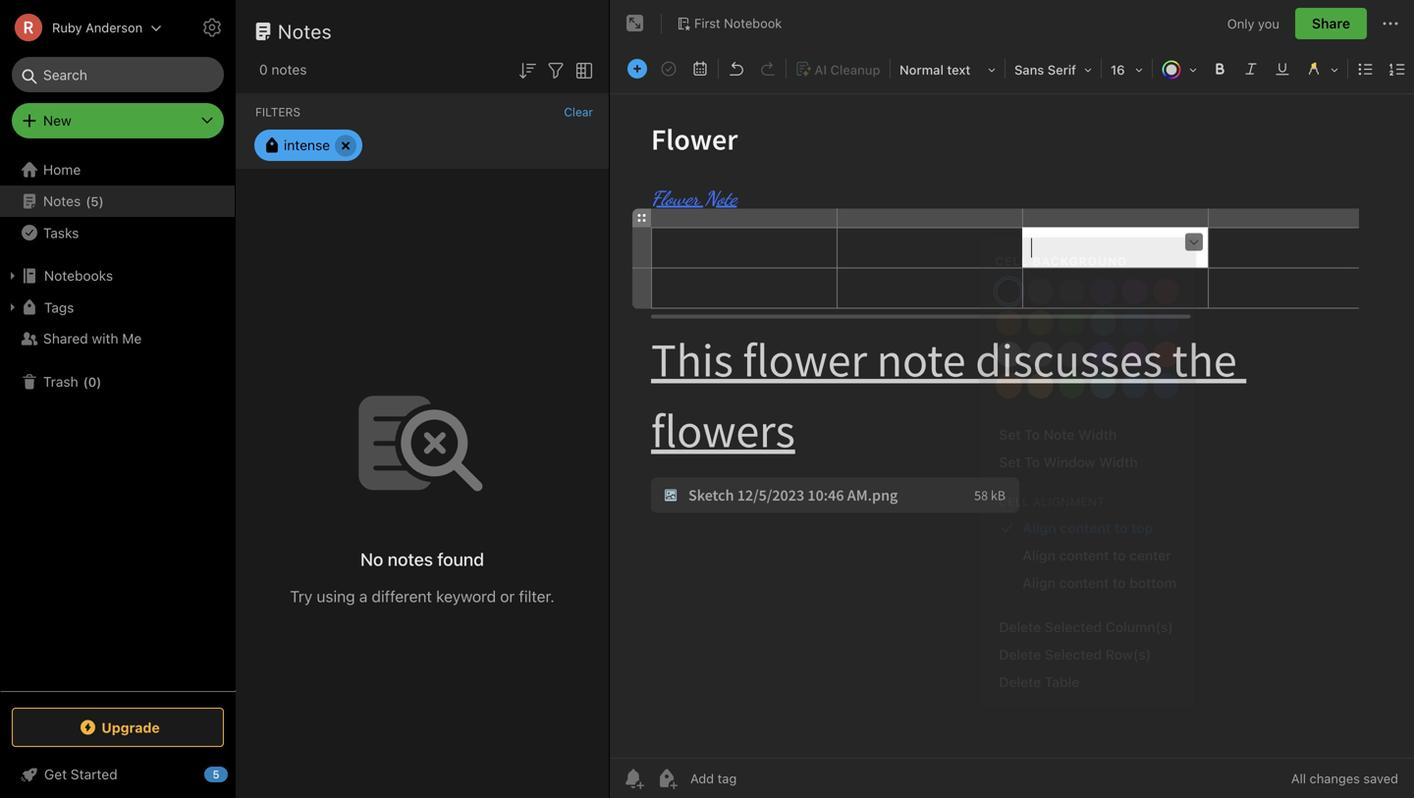 Task type: vqa. For each thing, say whether or not it's contained in the screenshot.
New
yes



Task type: describe. For each thing, give the bounding box(es) containing it.
only you
[[1228, 16, 1280, 31]]

tags
[[44, 299, 74, 316]]

a
[[359, 587, 368, 606]]

try using a different keyword or filter.
[[290, 587, 555, 606]]

( for trash
[[83, 375, 88, 389]]

tasks
[[43, 225, 79, 241]]

saved
[[1364, 772, 1399, 787]]

add tag image
[[655, 767, 679, 791]]

me
[[122, 331, 142, 347]]

notes for no
[[388, 549, 433, 570]]

Highlight field
[[1299, 55, 1346, 84]]

sans
[[1015, 62, 1045, 77]]

Insert field
[[623, 55, 652, 83]]

ruby
[[52, 20, 82, 35]]

expand note image
[[624, 12, 648, 35]]

anderson
[[86, 20, 143, 35]]

first notebook
[[695, 16, 782, 31]]

Add tag field
[[689, 771, 836, 788]]

serif
[[1048, 62, 1077, 77]]

clear button
[[564, 105, 593, 119]]

changes
[[1310, 772, 1361, 787]]

16
[[1111, 62, 1126, 77]]

numbered list image
[[1384, 55, 1412, 83]]

notebooks link
[[0, 260, 235, 292]]

expand notebooks image
[[5, 268, 21, 284]]

) for notes
[[99, 194, 104, 209]]

ruby anderson
[[52, 20, 143, 35]]

shared with me
[[43, 331, 142, 347]]

notes for notes
[[278, 20, 332, 43]]

tasks button
[[0, 217, 235, 249]]

underline image
[[1269, 55, 1297, 83]]

notes for 0
[[272, 61, 307, 78]]

clear
[[564, 105, 593, 119]]

5 inside notes ( 5 )
[[91, 194, 99, 209]]

View options field
[[568, 57, 596, 82]]

upgrade
[[101, 720, 160, 736]]

Font family field
[[1008, 55, 1099, 84]]

shared
[[43, 331, 88, 347]]

new
[[43, 113, 72, 129]]

Sort options field
[[516, 57, 539, 82]]

no notes found
[[361, 549, 484, 570]]

first
[[695, 16, 721, 31]]

expand tags image
[[5, 300, 21, 315]]

italic image
[[1238, 55, 1266, 83]]

tags button
[[0, 292, 235, 323]]

no
[[361, 549, 384, 570]]

0 notes
[[259, 61, 307, 78]]



Task type: locate. For each thing, give the bounding box(es) containing it.
notes up 0 notes
[[278, 20, 332, 43]]

bold image
[[1207, 55, 1234, 83]]

)
[[99, 194, 104, 209], [96, 375, 102, 389]]

bulleted list image
[[1353, 55, 1381, 83]]

( right trash
[[83, 375, 88, 389]]

1 horizontal spatial notes
[[278, 20, 332, 43]]

shared with me link
[[0, 323, 235, 355]]

( for notes
[[86, 194, 91, 209]]

undo image
[[723, 55, 751, 83]]

first notebook button
[[670, 10, 789, 37]]

Font color field
[[1155, 55, 1205, 84]]

notes for notes ( 5 )
[[43, 193, 81, 209]]

or
[[500, 587, 515, 606]]

normal text
[[900, 62, 971, 77]]

trash
[[43, 374, 78, 390]]

intense
[[284, 137, 330, 153]]

( inside trash ( 0 )
[[83, 375, 88, 389]]

0 horizontal spatial 0
[[88, 375, 96, 389]]

1 horizontal spatial notes
[[388, 549, 433, 570]]

click to collapse image
[[228, 762, 243, 786]]

5 inside help and learning task checklist field
[[213, 769, 220, 782]]

sans serif
[[1015, 62, 1077, 77]]

tree containing home
[[0, 154, 236, 691]]

0 up 'filters'
[[259, 61, 268, 78]]

) down home link
[[99, 194, 104, 209]]

notes
[[278, 20, 332, 43], [43, 193, 81, 209]]

keyword
[[436, 587, 496, 606]]

filter.
[[519, 587, 555, 606]]

0 vertical spatial 5
[[91, 194, 99, 209]]

with
[[92, 331, 118, 347]]

new button
[[12, 103, 224, 139]]

found
[[438, 549, 484, 570]]

0 vertical spatial (
[[86, 194, 91, 209]]

( down home link
[[86, 194, 91, 209]]

1 horizontal spatial 0
[[259, 61, 268, 78]]

) for trash
[[96, 375, 102, 389]]

) inside notes ( 5 )
[[99, 194, 104, 209]]

( inside notes ( 5 )
[[86, 194, 91, 209]]

tree
[[0, 154, 236, 691]]

1 vertical spatial (
[[83, 375, 88, 389]]

) inside trash ( 0 )
[[96, 375, 102, 389]]

notebook
[[724, 16, 782, 31]]

(
[[86, 194, 91, 209], [83, 375, 88, 389]]

text
[[948, 62, 971, 77]]

get
[[44, 767, 67, 783]]

all
[[1292, 772, 1307, 787]]

More actions field
[[1380, 8, 1403, 39]]

Note Editor text field
[[610, 94, 1415, 759]]

1 vertical spatial )
[[96, 375, 102, 389]]

settings image
[[200, 16, 224, 39]]

share button
[[1296, 8, 1368, 39]]

notes up different
[[388, 549, 433, 570]]

different
[[372, 587, 432, 606]]

1 horizontal spatial 5
[[213, 769, 220, 782]]

using
[[317, 587, 355, 606]]

started
[[71, 767, 118, 783]]

all changes saved
[[1292, 772, 1399, 787]]

intense button
[[254, 130, 363, 161]]

0 right trash
[[88, 375, 96, 389]]

home
[[43, 162, 81, 178]]

0 vertical spatial 0
[[259, 61, 268, 78]]

notes up 'filters'
[[272, 61, 307, 78]]

0 vertical spatial notes
[[272, 61, 307, 78]]

Font size field
[[1104, 55, 1151, 84]]

note window element
[[610, 0, 1415, 799]]

trash ( 0 )
[[43, 374, 102, 390]]

you
[[1259, 16, 1280, 31]]

add a reminder image
[[622, 767, 646, 791]]

home link
[[0, 154, 236, 186]]

notebooks
[[44, 268, 113, 284]]

notes ( 5 )
[[43, 193, 104, 209]]

0 inside trash ( 0 )
[[88, 375, 96, 389]]

calendar event image
[[687, 55, 714, 83]]

Help and Learning task checklist field
[[0, 760, 236, 791]]

Search text field
[[26, 57, 210, 92]]

Heading level field
[[893, 55, 1003, 84]]

more actions image
[[1380, 12, 1403, 35]]

Account field
[[0, 8, 162, 47]]

1 vertical spatial 0
[[88, 375, 96, 389]]

1 vertical spatial notes
[[43, 193, 81, 209]]

only
[[1228, 16, 1255, 31]]

0 horizontal spatial notes
[[43, 193, 81, 209]]

5 down home link
[[91, 194, 99, 209]]

share
[[1313, 15, 1351, 31]]

None search field
[[26, 57, 210, 92]]

normal
[[900, 62, 944, 77]]

5 left click to collapse icon
[[213, 769, 220, 782]]

0
[[259, 61, 268, 78], [88, 375, 96, 389]]

notes down home
[[43, 193, 81, 209]]

notes
[[272, 61, 307, 78], [388, 549, 433, 570]]

upgrade button
[[12, 708, 224, 748]]

) right trash
[[96, 375, 102, 389]]

5
[[91, 194, 99, 209], [213, 769, 220, 782]]

try
[[290, 587, 313, 606]]

0 vertical spatial )
[[99, 194, 104, 209]]

1 vertical spatial notes
[[388, 549, 433, 570]]

1 vertical spatial 5
[[213, 769, 220, 782]]

0 horizontal spatial notes
[[272, 61, 307, 78]]

0 vertical spatial notes
[[278, 20, 332, 43]]

Add filters field
[[544, 57, 568, 82]]

add filters image
[[544, 59, 568, 82]]

filters
[[255, 105, 301, 119]]

get started
[[44, 767, 118, 783]]

0 horizontal spatial 5
[[91, 194, 99, 209]]



